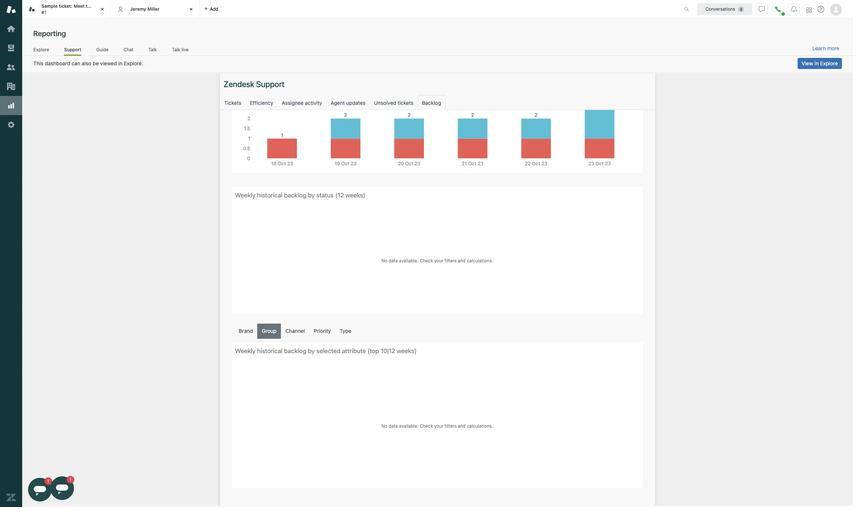 Task type: vqa. For each thing, say whether or not it's contained in the screenshot.
Main "element"
yes



Task type: describe. For each thing, give the bounding box(es) containing it.
more
[[827, 45, 839, 51]]

the
[[86, 3, 93, 9]]

view in explore
[[802, 60, 838, 67]]

viewed
[[100, 60, 117, 67]]

jeremy miller tab
[[111, 0, 200, 18]]

live
[[182, 47, 189, 52]]

reporting image
[[6, 101, 16, 111]]

view in explore button
[[798, 58, 842, 69]]

chat
[[124, 47, 133, 52]]

add
[[210, 6, 218, 12]]

ticket
[[94, 3, 106, 9]]

talk for talk live
[[172, 47, 180, 52]]

notifications image
[[791, 6, 797, 12]]

jeremy miller
[[130, 6, 159, 12]]

in inside button
[[815, 60, 819, 67]]

this
[[33, 60, 43, 67]]

reporting
[[33, 29, 66, 38]]

this dashboard can also be viewed in explore.
[[33, 60, 143, 67]]

learn more link
[[812, 45, 839, 52]]

learn
[[812, 45, 826, 51]]

dashboard
[[45, 60, 70, 67]]

be
[[93, 60, 99, 67]]

talk live link
[[172, 47, 189, 55]]

button displays agent's chat status as invisible. image
[[759, 6, 765, 12]]

close image
[[99, 6, 106, 13]]

support link
[[64, 47, 81, 56]]

guide link
[[96, 47, 109, 55]]

views image
[[6, 43, 16, 53]]

#1
[[41, 9, 46, 15]]

meet
[[74, 3, 85, 9]]

view
[[802, 60, 813, 67]]

customers image
[[6, 62, 16, 72]]

zendesk support image
[[6, 5, 16, 14]]

chat link
[[123, 47, 134, 55]]

explore link
[[33, 47, 49, 55]]



Task type: locate. For each thing, give the bounding box(es) containing it.
tab containing sample ticket: meet the ticket
[[22, 0, 111, 18]]

explore up the this
[[33, 47, 49, 52]]

in right view
[[815, 60, 819, 67]]

zendesk image
[[6, 493, 16, 503]]

talk link
[[148, 47, 157, 55]]

main element
[[0, 0, 22, 508]]

also
[[82, 60, 91, 67]]

explore.
[[124, 60, 143, 67]]

tab
[[22, 0, 111, 18]]

talk right chat on the left of page
[[148, 47, 157, 52]]

support
[[64, 47, 81, 52]]

1 talk from the left
[[148, 47, 157, 52]]

1 horizontal spatial talk
[[172, 47, 180, 52]]

zendesk products image
[[807, 7, 812, 12]]

1 in from the left
[[118, 60, 122, 67]]

conversations
[[706, 6, 735, 12]]

1 horizontal spatial explore
[[820, 60, 838, 67]]

miller
[[147, 6, 159, 12]]

1 vertical spatial explore
[[820, 60, 838, 67]]

1 horizontal spatial in
[[815, 60, 819, 67]]

get help image
[[818, 6, 824, 13]]

talk live
[[172, 47, 189, 52]]

explore inside button
[[820, 60, 838, 67]]

ticket:
[[59, 3, 73, 9]]

conversations button
[[697, 3, 752, 15]]

explore
[[33, 47, 49, 52], [820, 60, 838, 67]]

talk
[[148, 47, 157, 52], [172, 47, 180, 52]]

close image
[[187, 6, 195, 13]]

sample ticket: meet the ticket #1
[[41, 3, 106, 15]]

learn more
[[812, 45, 839, 51]]

0 horizontal spatial in
[[118, 60, 122, 67]]

guide
[[96, 47, 109, 52]]

2 talk from the left
[[172, 47, 180, 52]]

admin image
[[6, 120, 16, 130]]

get started image
[[6, 24, 16, 34]]

organizations image
[[6, 82, 16, 91]]

sample
[[41, 3, 58, 9]]

in right viewed
[[118, 60, 122, 67]]

add button
[[200, 0, 223, 18]]

0 horizontal spatial talk
[[148, 47, 157, 52]]

explore down learn more link
[[820, 60, 838, 67]]

talk for talk
[[148, 47, 157, 52]]

in
[[118, 60, 122, 67], [815, 60, 819, 67]]

jeremy
[[130, 6, 146, 12]]

0 horizontal spatial explore
[[33, 47, 49, 52]]

0 vertical spatial explore
[[33, 47, 49, 52]]

talk left live
[[172, 47, 180, 52]]

2 in from the left
[[815, 60, 819, 67]]

can
[[72, 60, 80, 67]]

tabs tab list
[[22, 0, 676, 18]]



